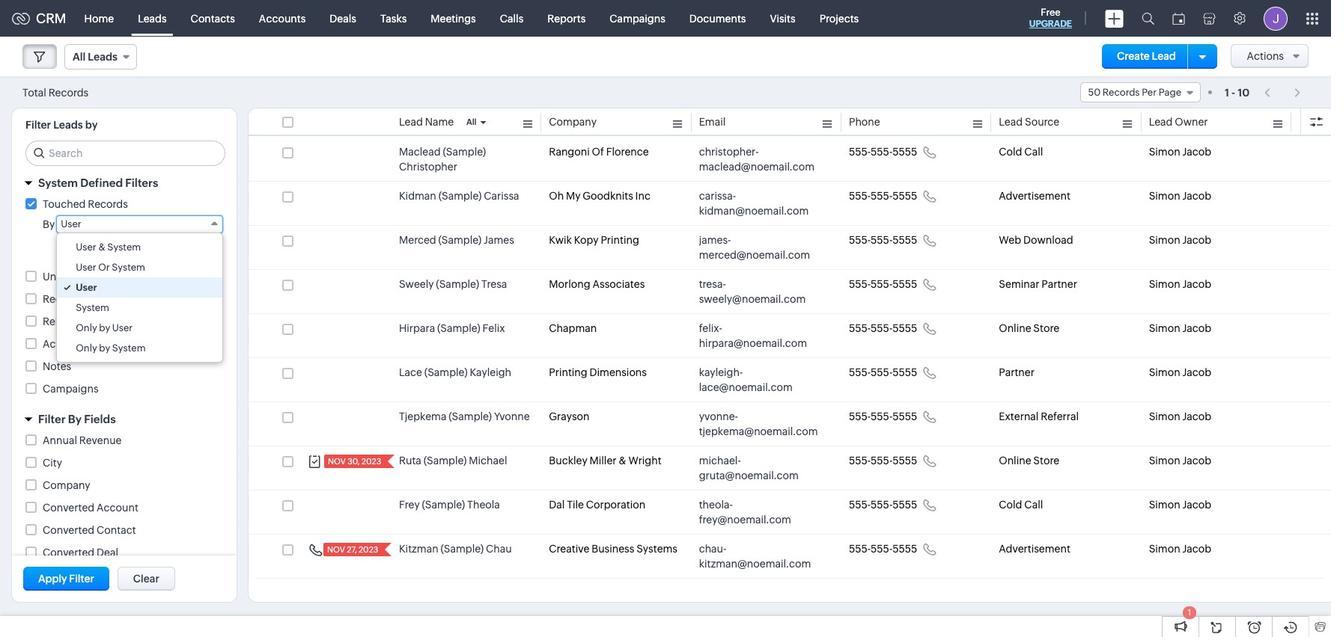 Task type: describe. For each thing, give the bounding box(es) containing it.
gruta@noemail.com
[[699, 470, 799, 482]]

(sample) for felix
[[437, 323, 481, 335]]

lead for lead name
[[399, 116, 423, 128]]

5555 for felix- hirpara@noemail.com
[[893, 323, 917, 335]]

555-555-5555 for theola- frey@noemail.com
[[849, 499, 917, 511]]

miller
[[590, 455, 617, 467]]

by for user
[[99, 323, 110, 334]]

apply filter
[[38, 574, 94, 586]]

user & system option
[[57, 237, 222, 258]]

0 horizontal spatial action
[[80, 294, 112, 305]]

call for christopher- maclead@noemail.com
[[1025, 146, 1043, 158]]

inc
[[635, 190, 651, 202]]

0 vertical spatial partner
[[1042, 279, 1077, 291]]

filter leads by
[[25, 119, 98, 131]]

visits
[[770, 12, 796, 24]]

filter for filter leads by
[[25, 119, 51, 131]]

lead owner
[[1149, 116, 1208, 128]]

related records action
[[43, 316, 156, 328]]

1 online from the top
[[999, 323, 1031, 335]]

frey (sample) theola link
[[399, 498, 500, 513]]

touched
[[43, 198, 86, 210]]

of
[[592, 146, 604, 158]]

555-555-5555 for felix- hirpara@noemail.com
[[849, 323, 917, 335]]

james- merced@noemail.com
[[699, 234, 810, 261]]

records for total
[[48, 86, 89, 98]]

kwik kopy printing
[[549, 234, 639, 246]]

defined
[[80, 177, 123, 189]]

associates
[[593, 279, 645, 291]]

30,
[[348, 457, 360, 466]]

felix-
[[699, 323, 722, 335]]

web download
[[999, 234, 1073, 246]]

james-
[[699, 234, 731, 246]]

yvonne- tjepkema@noemail.com link
[[699, 410, 819, 440]]

converted for converted contact
[[43, 525, 94, 537]]

yvonne-
[[699, 411, 738, 423]]

buckley miller & wright
[[549, 455, 662, 467]]

1 online store from the top
[[999, 323, 1060, 335]]

simon for yvonne- tjepkema@noemail.com
[[1149, 411, 1181, 423]]

& inside row group
[[619, 455, 626, 467]]

kidman
[[399, 190, 436, 202]]

simon jacob for yvonne- tjepkema@noemail.com
[[1149, 411, 1212, 423]]

profile element
[[1255, 0, 1297, 36]]

ruta
[[399, 455, 421, 467]]

felix
[[483, 323, 505, 335]]

simon for felix- hirpara@noemail.com
[[1149, 323, 1181, 335]]

5555 for james- merced@noemail.com
[[893, 234, 917, 246]]

contacts
[[191, 12, 235, 24]]

10 simon from the top
[[1149, 544, 1181, 556]]

notes
[[43, 361, 71, 373]]

buckley
[[549, 455, 588, 467]]

free upgrade
[[1029, 7, 1072, 29]]

only for only by user
[[76, 323, 97, 334]]

nov 27, 2023 link
[[323, 544, 380, 557]]

cold for theola- frey@noemail.com
[[999, 499, 1022, 511]]

converted deal
[[43, 547, 118, 559]]

1 horizontal spatial campaigns
[[610, 12, 666, 24]]

web
[[999, 234, 1021, 246]]

simon for tresa- sweely@noemail.com
[[1149, 279, 1181, 291]]

tasks
[[380, 12, 407, 24]]

or
[[98, 262, 110, 273]]

profile image
[[1264, 6, 1288, 30]]

system up related records action
[[76, 303, 109, 314]]

8 simon from the top
[[1149, 455, 1181, 467]]

call for theola- frey@noemail.com
[[1025, 499, 1043, 511]]

deals
[[330, 12, 356, 24]]

tasks link
[[368, 0, 419, 36]]

seminar
[[999, 279, 1040, 291]]

simon jacob for christopher- maclead@noemail.com
[[1149, 146, 1212, 158]]

felix- hirpara@noemail.com
[[699, 323, 807, 350]]

user option
[[57, 278, 222, 298]]

accounts
[[259, 12, 306, 24]]

dal
[[549, 499, 565, 511]]

converted for converted deal
[[43, 547, 94, 559]]

frey (sample) theola
[[399, 499, 500, 511]]

lace (sample) kayleigh
[[399, 367, 511, 379]]

5555 for yvonne- tjepkema@noemail.com
[[893, 411, 917, 423]]

1 store from the top
[[1034, 323, 1060, 335]]

theola- frey@noemail.com
[[699, 499, 791, 526]]

carissa
[[484, 190, 519, 202]]

account
[[97, 502, 138, 514]]

hirpara@noemail.com
[[699, 338, 807, 350]]

revenue
[[79, 435, 122, 447]]

555-555-5555 for tresa- sweely@noemail.com
[[849, 279, 917, 291]]

(sample) for carissa
[[439, 190, 482, 202]]

user or system option
[[57, 258, 222, 278]]

fields
[[84, 413, 116, 426]]

simon for christopher- maclead@noemail.com
[[1149, 146, 1181, 158]]

chau-
[[699, 544, 727, 556]]

upgrade
[[1029, 19, 1072, 29]]

leads link
[[126, 0, 179, 36]]

1 vertical spatial campaigns
[[43, 383, 98, 395]]

kwik
[[549, 234, 572, 246]]

yvonne- tjepkema@noemail.com
[[699, 411, 818, 438]]

kayleigh- lace@noemail.com
[[699, 367, 793, 394]]

(sample) for yvonne
[[449, 411, 492, 423]]

filter inside button
[[69, 574, 94, 586]]

christopher
[[399, 161, 457, 173]]

simon jacob for felix- hirpara@noemail.com
[[1149, 323, 1212, 335]]

printing dimensions
[[549, 367, 647, 379]]

1 vertical spatial action
[[124, 316, 156, 328]]

by for system
[[99, 343, 110, 354]]

nov for ruta
[[328, 457, 346, 466]]

record
[[43, 294, 78, 305]]

yvonne
[[494, 411, 530, 423]]

carissa- kidman@noemail.com
[[699, 190, 809, 217]]

filter for filter by fields
[[38, 413, 66, 426]]

(sample) for michael
[[424, 455, 467, 467]]

(sample) for james
[[438, 234, 482, 246]]

converted account
[[43, 502, 138, 514]]

10
[[1238, 86, 1250, 98]]

nov 30, 2023
[[328, 457, 381, 466]]

meetings
[[431, 12, 476, 24]]

(sample) for christopher
[[443, 146, 486, 158]]

1 horizontal spatial company
[[549, 116, 597, 128]]

0 vertical spatial by
[[43, 219, 55, 231]]

download
[[1024, 234, 1073, 246]]

campaigns link
[[598, 0, 678, 36]]

michael- gruta@noemail.com link
[[699, 454, 819, 484]]

system for user or system
[[112, 262, 145, 273]]

records for untouched
[[100, 271, 140, 283]]

total
[[22, 86, 46, 98]]

simon for theola- frey@noemail.com
[[1149, 499, 1181, 511]]

8 simon jacob from the top
[[1149, 455, 1212, 467]]

reports
[[548, 12, 586, 24]]

user for user or system
[[76, 262, 96, 273]]

records for touched
[[88, 198, 128, 210]]

merced
[[399, 234, 436, 246]]

cold call for theola- frey@noemail.com
[[999, 499, 1043, 511]]

meetings link
[[419, 0, 488, 36]]

jacob for kayleigh- lace@noemail.com
[[1183, 367, 1212, 379]]

10 simon jacob from the top
[[1149, 544, 1212, 556]]

michael
[[469, 455, 507, 467]]

list box containing user & system
[[57, 234, 222, 362]]

accounts link
[[247, 0, 318, 36]]

calendar image
[[1173, 12, 1185, 24]]

system for user & system
[[107, 242, 141, 253]]

christopher- maclead@noemail.com link
[[699, 145, 819, 174]]

external
[[999, 411, 1039, 423]]

maclead@noemail.com
[[699, 161, 815, 173]]

simon jacob for carissa- kidman@noemail.com
[[1149, 190, 1212, 202]]

jacob for james- merced@noemail.com
[[1183, 234, 1212, 246]]

records for related
[[82, 316, 122, 328]]

555-555-5555 for christopher- maclead@noemail.com
[[849, 146, 917, 158]]

10 555-555-5555 from the top
[[849, 544, 917, 556]]

maclead (sample) christopher link
[[399, 145, 534, 174]]

only for only by system
[[76, 343, 97, 354]]

chau
[[486, 544, 512, 556]]

1
[[1225, 86, 1229, 98]]

user inside option
[[112, 323, 133, 334]]

simon jacob for tresa- sweely@noemail.com
[[1149, 279, 1212, 291]]

user for user
[[76, 282, 97, 294]]

5555 for carissa- kidman@noemail.com
[[893, 190, 917, 202]]

kitzman@noemail.com
[[699, 559, 811, 571]]

2 online store from the top
[[999, 455, 1060, 467]]

theola
[[467, 499, 500, 511]]

by user
[[43, 219, 81, 231]]

lead source
[[999, 116, 1060, 128]]



Task type: locate. For each thing, give the bounding box(es) containing it.
wright
[[629, 455, 662, 467]]

0 horizontal spatial by
[[43, 219, 55, 231]]

nov left the 27,
[[327, 546, 345, 555]]

0 horizontal spatial leads
[[53, 119, 83, 131]]

0 vertical spatial campaigns
[[610, 12, 666, 24]]

online down the seminar
[[999, 323, 1031, 335]]

2 5555 from the top
[[893, 190, 917, 202]]

1 vertical spatial store
[[1034, 455, 1060, 467]]

0 vertical spatial 2023
[[362, 457, 381, 466]]

7 jacob from the top
[[1183, 411, 1212, 423]]

3 simon jacob from the top
[[1149, 234, 1212, 246]]

0 vertical spatial &
[[98, 242, 105, 253]]

0 vertical spatial by
[[85, 119, 98, 131]]

search element
[[1133, 0, 1164, 37]]

jacob for christopher- maclead@noemail.com
[[1183, 146, 1212, 158]]

None text field
[[126, 240, 152, 256]]

2023 for ruta (sample) michael
[[362, 457, 381, 466]]

-
[[1232, 86, 1236, 98]]

action
[[80, 294, 112, 305], [124, 316, 156, 328]]

user inside "option"
[[76, 262, 96, 273]]

converted for converted account
[[43, 502, 94, 514]]

5 555-555-5555 from the top
[[849, 323, 917, 335]]

apply filter button
[[23, 568, 109, 592]]

online
[[999, 323, 1031, 335], [999, 455, 1031, 467]]

555-555-5555 for yvonne- tjepkema@noemail.com
[[849, 411, 917, 423]]

user for user & system
[[76, 242, 96, 253]]

0 horizontal spatial &
[[98, 242, 105, 253]]

kayleigh
[[470, 367, 511, 379]]

0 vertical spatial cold
[[999, 146, 1022, 158]]

nov left 30,
[[328, 457, 346, 466]]

4 simon from the top
[[1149, 279, 1181, 291]]

7 5555 from the top
[[893, 411, 917, 423]]

frey@noemail.com
[[699, 514, 791, 526]]

external referral
[[999, 411, 1079, 423]]

0 vertical spatial only
[[76, 323, 97, 334]]

1 call from the top
[[1025, 146, 1043, 158]]

(sample) inside 'link'
[[424, 367, 468, 379]]

2 converted from the top
[[43, 525, 94, 537]]

5 5555 from the top
[[893, 323, 917, 335]]

User field
[[56, 216, 223, 234]]

frey
[[399, 499, 420, 511]]

user & system
[[76, 242, 141, 253]]

1 horizontal spatial printing
[[601, 234, 639, 246]]

james- merced@noemail.com link
[[699, 233, 819, 263]]

action up related records action
[[80, 294, 112, 305]]

campaigns right the reports "link"
[[610, 12, 666, 24]]

sweely (sample) tresa
[[399, 279, 507, 291]]

0 vertical spatial company
[[549, 116, 597, 128]]

jacob for tresa- sweely@noemail.com
[[1183, 279, 1212, 291]]

merced (sample) james link
[[399, 233, 514, 248]]

only inside option
[[76, 323, 97, 334]]

lead right create
[[1152, 50, 1176, 62]]

1 cold from the top
[[999, 146, 1022, 158]]

by down touched
[[43, 219, 55, 231]]

lace
[[399, 367, 422, 379]]

advertisement
[[999, 190, 1071, 202], [999, 544, 1071, 556]]

(sample) right the lace
[[424, 367, 468, 379]]

2023 right 30,
[[362, 457, 381, 466]]

system option
[[57, 298, 222, 318]]

dal tile corporation
[[549, 499, 646, 511]]

3 converted from the top
[[43, 547, 94, 559]]

jacob for carissa- kidman@noemail.com
[[1183, 190, 1212, 202]]

& up 'or'
[[98, 242, 105, 253]]

1 horizontal spatial action
[[124, 316, 156, 328]]

by inside filter by fields dropdown button
[[68, 413, 82, 426]]

tresa- sweely@noemail.com
[[699, 279, 806, 305]]

printing up grayson
[[549, 367, 588, 379]]

projects link
[[808, 0, 871, 36]]

Search text field
[[26, 142, 225, 165]]

tjepkema
[[399, 411, 447, 423]]

leads down "total records"
[[53, 119, 83, 131]]

system up "user or system"
[[107, 242, 141, 253]]

2 store from the top
[[1034, 455, 1060, 467]]

printing right kopy
[[601, 234, 639, 246]]

1 simon jacob from the top
[[1149, 146, 1212, 158]]

2023 inside nov 27, 2023 "link"
[[359, 546, 378, 555]]

ruta (sample) michael
[[399, 455, 507, 467]]

1 vertical spatial advertisement
[[999, 544, 1071, 556]]

2 advertisement from the top
[[999, 544, 1071, 556]]

3 5555 from the top
[[893, 234, 917, 246]]

(sample) right frey
[[422, 499, 465, 511]]

10 jacob from the top
[[1183, 544, 1212, 556]]

1 vertical spatial filter
[[38, 413, 66, 426]]

hirpara (sample) felix link
[[399, 321, 505, 336]]

by down only by user
[[99, 343, 110, 354]]

only up activities
[[76, 323, 97, 334]]

5555
[[893, 146, 917, 158], [893, 190, 917, 202], [893, 234, 917, 246], [893, 279, 917, 291], [893, 323, 917, 335], [893, 367, 917, 379], [893, 411, 917, 423], [893, 455, 917, 467], [893, 499, 917, 511], [893, 544, 917, 556]]

lead for lead owner
[[1149, 116, 1173, 128]]

555-555-5555 for carissa- kidman@noemail.com
[[849, 190, 917, 202]]

3 555-555-5555 from the top
[[849, 234, 917, 246]]

lead for lead source
[[999, 116, 1023, 128]]

2 simon from the top
[[1149, 190, 1181, 202]]

2 vertical spatial filter
[[69, 574, 94, 586]]

10 5555 from the top
[[893, 544, 917, 556]]

lead left the source
[[999, 116, 1023, 128]]

2 vertical spatial converted
[[43, 547, 94, 559]]

simon jacob for theola- frey@noemail.com
[[1149, 499, 1212, 511]]

1 5555 from the top
[[893, 146, 917, 158]]

3 simon from the top
[[1149, 234, 1181, 246]]

6 5555 from the top
[[893, 367, 917, 379]]

simon jacob for kayleigh- lace@noemail.com
[[1149, 367, 1212, 379]]

1 cold call from the top
[[999, 146, 1043, 158]]

system inside "option"
[[112, 262, 145, 273]]

1 vertical spatial online store
[[999, 455, 1060, 467]]

5555 for kayleigh- lace@noemail.com
[[893, 367, 917, 379]]

only
[[76, 323, 97, 334], [76, 343, 97, 354]]

leads inside "link"
[[138, 12, 167, 24]]

555-555-5555
[[849, 146, 917, 158], [849, 190, 917, 202], [849, 234, 917, 246], [849, 279, 917, 291], [849, 323, 917, 335], [849, 367, 917, 379], [849, 411, 917, 423], [849, 455, 917, 467], [849, 499, 917, 511], [849, 544, 917, 556]]

campaigns down notes
[[43, 383, 98, 395]]

2 online from the top
[[999, 455, 1031, 467]]

0 vertical spatial printing
[[601, 234, 639, 246]]

store down the external referral
[[1034, 455, 1060, 467]]

2 only from the top
[[76, 343, 97, 354]]

0 vertical spatial leads
[[138, 12, 167, 24]]

0 vertical spatial online
[[999, 323, 1031, 335]]

1 horizontal spatial by
[[68, 413, 82, 426]]

filter inside dropdown button
[[38, 413, 66, 426]]

owner
[[1175, 116, 1208, 128]]

chau- kitzman@noemail.com link
[[699, 542, 819, 572]]

9 simon jacob from the top
[[1149, 499, 1212, 511]]

2 jacob from the top
[[1183, 190, 1212, 202]]

2 555-555-5555 from the top
[[849, 190, 917, 202]]

free
[[1041, 7, 1061, 18]]

system inside dropdown button
[[38, 177, 78, 189]]

2 call from the top
[[1025, 499, 1043, 511]]

online down external
[[999, 455, 1031, 467]]

0 vertical spatial action
[[80, 294, 112, 305]]

0 vertical spatial advertisement
[[999, 190, 1071, 202]]

6 simon from the top
[[1149, 367, 1181, 379]]

action up only by system option
[[124, 316, 156, 328]]

by inside option
[[99, 343, 110, 354]]

search image
[[1142, 12, 1155, 25]]

by up 'annual revenue'
[[68, 413, 82, 426]]

tile
[[567, 499, 584, 511]]

only down only by user
[[76, 343, 97, 354]]

555-555-5555 for kayleigh- lace@noemail.com
[[849, 367, 917, 379]]

7 simon jacob from the top
[[1149, 411, 1212, 423]]

1 vertical spatial printing
[[549, 367, 588, 379]]

merced@noemail.com
[[699, 249, 810, 261]]

1 only from the top
[[76, 323, 97, 334]]

partner up external
[[999, 367, 1035, 379]]

only inside option
[[76, 343, 97, 354]]

jacob for theola- frey@noemail.com
[[1183, 499, 1212, 511]]

kopy
[[574, 234, 599, 246]]

converted up apply filter
[[43, 547, 94, 559]]

(sample) for kayleigh
[[424, 367, 468, 379]]

contact
[[97, 525, 136, 537]]

0 vertical spatial call
[[1025, 146, 1043, 158]]

cold
[[999, 146, 1022, 158], [999, 499, 1022, 511]]

system down only by user option
[[112, 343, 146, 354]]

1 vertical spatial 2023
[[359, 546, 378, 555]]

555-555-5555 for james- merced@noemail.com
[[849, 234, 917, 246]]

projects
[[820, 12, 859, 24]]

felix- hirpara@noemail.com link
[[699, 321, 819, 351]]

company up 'rangoni'
[[549, 116, 597, 128]]

1 vertical spatial cold call
[[999, 499, 1043, 511]]

maclead
[[399, 146, 441, 158]]

0 horizontal spatial company
[[43, 480, 90, 492]]

documents link
[[678, 0, 758, 36]]

online store down the external referral
[[999, 455, 1060, 467]]

8 5555 from the top
[[893, 455, 917, 467]]

1 vertical spatial company
[[43, 480, 90, 492]]

1 vertical spatial &
[[619, 455, 626, 467]]

by inside option
[[99, 323, 110, 334]]

theola- frey@noemail.com link
[[699, 498, 819, 528]]

3 jacob from the top
[[1183, 234, 1212, 246]]

michael-
[[699, 455, 741, 467]]

apply
[[38, 574, 67, 586]]

theola-
[[699, 499, 733, 511]]

0 horizontal spatial partner
[[999, 367, 1035, 379]]

(sample) left "chau"
[[441, 544, 484, 556]]

1 vertical spatial leads
[[53, 119, 83, 131]]

partner right the seminar
[[1042, 279, 1077, 291]]

row group containing maclead (sample) christopher
[[249, 138, 1331, 580]]

navigation
[[1257, 82, 1309, 103]]

company down city
[[43, 480, 90, 492]]

christopher- maclead@noemail.com
[[699, 146, 815, 173]]

7 simon from the top
[[1149, 411, 1181, 423]]

1 vertical spatial call
[[1025, 499, 1043, 511]]

online store
[[999, 323, 1060, 335], [999, 455, 1060, 467]]

campaigns
[[610, 12, 666, 24], [43, 383, 98, 395]]

hirpara
[[399, 323, 435, 335]]

list box
[[57, 234, 222, 362]]

tresa
[[481, 279, 507, 291]]

simon for carissa- kidman@noemail.com
[[1149, 190, 1181, 202]]

2 cold from the top
[[999, 499, 1022, 511]]

6 simon jacob from the top
[[1149, 367, 1212, 379]]

simon for james- merced@noemail.com
[[1149, 234, 1181, 246]]

home link
[[72, 0, 126, 36]]

1 vertical spatial partner
[[999, 367, 1035, 379]]

8 jacob from the top
[[1183, 455, 1212, 467]]

5555 for tresa- sweely@noemail.com
[[893, 279, 917, 291]]

1 vertical spatial only
[[76, 343, 97, 354]]

2 cold call from the top
[[999, 499, 1043, 511]]

filter down converted deal
[[69, 574, 94, 586]]

lace (sample) kayleigh link
[[399, 365, 511, 380]]

filter down total
[[25, 119, 51, 131]]

cold call for christopher- maclead@noemail.com
[[999, 146, 1043, 158]]

converted
[[43, 502, 94, 514], [43, 525, 94, 537], [43, 547, 94, 559]]

system up touched
[[38, 177, 78, 189]]

0 vertical spatial filter
[[25, 119, 51, 131]]

jacob for felix- hirpara@noemail.com
[[1183, 323, 1212, 335]]

online store down seminar partner
[[999, 323, 1060, 335]]

kidman (sample) carissa
[[399, 190, 519, 202]]

cold for christopher- maclead@noemail.com
[[999, 146, 1022, 158]]

creative business systems
[[549, 544, 678, 556]]

2 vertical spatial by
[[99, 343, 110, 354]]

(sample) down all
[[443, 146, 486, 158]]

nov inside "link"
[[327, 546, 345, 555]]

5555 for christopher- maclead@noemail.com
[[893, 146, 917, 158]]

1 vertical spatial by
[[68, 413, 82, 426]]

0 vertical spatial cold call
[[999, 146, 1043, 158]]

1 horizontal spatial &
[[619, 455, 626, 467]]

merced (sample) james
[[399, 234, 514, 246]]

4 5555 from the top
[[893, 279, 917, 291]]

2 simon jacob from the top
[[1149, 190, 1212, 202]]

(sample) for tresa
[[436, 279, 479, 291]]

1 vertical spatial cold
[[999, 499, 1022, 511]]

0 horizontal spatial printing
[[549, 367, 588, 379]]

7 555-555-5555 from the top
[[849, 411, 917, 423]]

(sample) down maclead (sample) christopher link
[[439, 190, 482, 202]]

(sample) for theola
[[422, 499, 465, 511]]

4 simon jacob from the top
[[1149, 279, 1212, 291]]

leads
[[138, 12, 167, 24], [53, 119, 83, 131]]

only by system option
[[57, 338, 222, 359]]

5555 for theola- frey@noemail.com
[[893, 499, 917, 511]]

simon for kayleigh- lace@noemail.com
[[1149, 367, 1181, 379]]

(sample) right ruta
[[424, 455, 467, 467]]

store down seminar partner
[[1034, 323, 1060, 335]]

5 jacob from the top
[[1183, 323, 1212, 335]]

converted up converted deal
[[43, 525, 94, 537]]

1 horizontal spatial leads
[[138, 12, 167, 24]]

1 simon from the top
[[1149, 146, 1181, 158]]

row group
[[249, 138, 1331, 580]]

0 vertical spatial store
[[1034, 323, 1060, 335]]

4 jacob from the top
[[1183, 279, 1212, 291]]

oh
[[549, 190, 564, 202]]

4 555-555-5555 from the top
[[849, 279, 917, 291]]

tjepkema@noemail.com
[[699, 426, 818, 438]]

sweely@noemail.com
[[699, 294, 806, 305]]

activities
[[43, 338, 87, 350]]

leads right home link
[[138, 12, 167, 24]]

1 jacob from the top
[[1183, 146, 1212, 158]]

6 555-555-5555 from the top
[[849, 367, 917, 379]]

(sample) left 'james'
[[438, 234, 482, 246]]

only by user option
[[57, 318, 222, 338]]

logo image
[[12, 12, 30, 24]]

1 horizontal spatial partner
[[1042, 279, 1077, 291]]

1 vertical spatial by
[[99, 323, 110, 334]]

converted contact
[[43, 525, 136, 537]]

(sample) for chau
[[441, 544, 484, 556]]

9 jacob from the top
[[1183, 499, 1212, 511]]

kitzman (sample) chau
[[399, 544, 512, 556]]

& inside user & system option
[[98, 242, 105, 253]]

0 vertical spatial online store
[[999, 323, 1060, 335]]

5 simon jacob from the top
[[1149, 323, 1212, 335]]

system up user option
[[112, 262, 145, 273]]

home
[[84, 12, 114, 24]]

kayleigh- lace@noemail.com link
[[699, 365, 819, 395]]

0 horizontal spatial campaigns
[[43, 383, 98, 395]]

tresa- sweely@noemail.com link
[[699, 277, 819, 307]]

2023 for kitzman (sample) chau
[[359, 546, 378, 555]]

deals link
[[318, 0, 368, 36]]

untouched
[[43, 271, 97, 283]]

system for only by system
[[112, 343, 146, 354]]

0 vertical spatial converted
[[43, 502, 94, 514]]

8 555-555-5555 from the top
[[849, 455, 917, 467]]

by down the loading icon
[[85, 119, 98, 131]]

1 555-555-5555 from the top
[[849, 146, 917, 158]]

by up only by system
[[99, 323, 110, 334]]

(sample) left felix
[[437, 323, 481, 335]]

contacts link
[[179, 0, 247, 36]]

only by system
[[76, 343, 146, 354]]

jacob for yvonne- tjepkema@noemail.com
[[1183, 411, 1212, 423]]

annual
[[43, 435, 77, 447]]

2023 right the 27,
[[359, 546, 378, 555]]

lead inside button
[[1152, 50, 1176, 62]]

1 converted from the top
[[43, 502, 94, 514]]

0 vertical spatial nov
[[328, 457, 346, 466]]

1 advertisement from the top
[[999, 190, 1071, 202]]

oh my goodknits inc
[[549, 190, 651, 202]]

5 simon from the top
[[1149, 323, 1181, 335]]

1 vertical spatial converted
[[43, 525, 94, 537]]

referral
[[1041, 411, 1079, 423]]

(sample) left 'yvonne'
[[449, 411, 492, 423]]

& right miller
[[619, 455, 626, 467]]

filter by fields button
[[12, 407, 237, 433]]

27,
[[347, 546, 357, 555]]

nov
[[328, 457, 346, 466], [327, 546, 345, 555]]

9 simon from the top
[[1149, 499, 1181, 511]]

create lead button
[[1102, 44, 1191, 69]]

lace@noemail.com
[[699, 382, 793, 394]]

1 vertical spatial online
[[999, 455, 1031, 467]]

converted up converted contact
[[43, 502, 94, 514]]

1 vertical spatial nov
[[327, 546, 345, 555]]

6 jacob from the top
[[1183, 367, 1212, 379]]

morlong
[[549, 279, 591, 291]]

(sample) left the tresa
[[436, 279, 479, 291]]

simon jacob for james- merced@noemail.com
[[1149, 234, 1212, 246]]

9 5555 from the top
[[893, 499, 917, 511]]

user inside by user
[[61, 219, 81, 230]]

nov 27, 2023
[[327, 546, 378, 555]]

documents
[[689, 12, 746, 24]]

9 555-555-5555 from the top
[[849, 499, 917, 511]]

2023 inside nov 30, 2023 link
[[362, 457, 381, 466]]

loading image
[[91, 91, 98, 96]]

lead left owner
[[1149, 116, 1173, 128]]

nov for kitzman
[[327, 546, 345, 555]]

lead left name
[[399, 116, 423, 128]]

filter up annual
[[38, 413, 66, 426]]

(sample) inside maclead (sample) christopher
[[443, 146, 486, 158]]

touched records
[[43, 198, 128, 210]]

crm
[[36, 10, 66, 26]]



Task type: vqa. For each thing, say whether or not it's contained in the screenshot.


